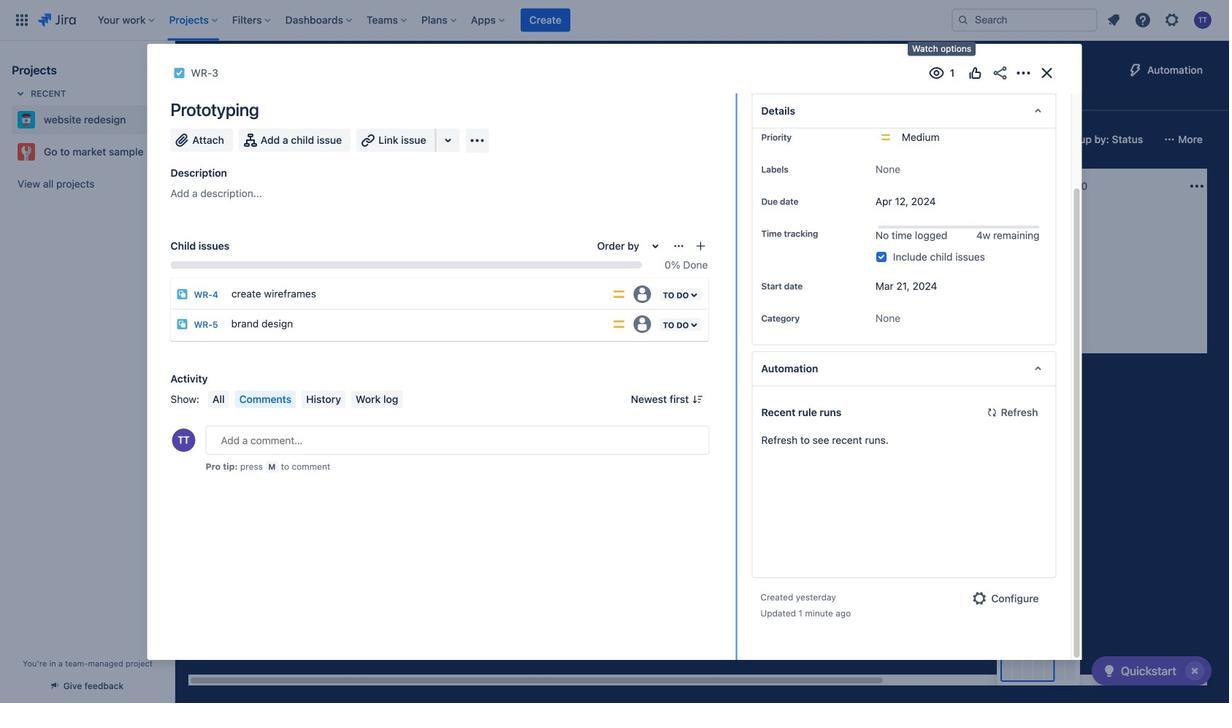 Task type: locate. For each thing, give the bounding box(es) containing it.
dialog
[[147, 0, 1083, 661]]

0 horizontal spatial medium image
[[570, 248, 582, 260]]

Search field
[[952, 8, 1098, 32]]

tab list
[[184, 85, 976, 111]]

task image
[[206, 248, 218, 260]]

0 vertical spatial task image
[[174, 67, 185, 79]]

high image
[[364, 248, 376, 260]]

1 vertical spatial task image
[[412, 248, 424, 260]]

collapse recent projects image
[[12, 85, 29, 102]]

details element
[[752, 94, 1057, 129]]

1 horizontal spatial medium image
[[776, 286, 788, 298]]

issue actions image
[[673, 240, 685, 252]]

task image
[[174, 67, 185, 79], [412, 248, 424, 260], [618, 286, 630, 298]]

issue type: sub-task image
[[176, 289, 188, 300], [176, 319, 188, 330]]

banner
[[0, 0, 1230, 41]]

0 horizontal spatial task image
[[174, 67, 185, 79]]

2 issue type: sub-task image from the top
[[176, 319, 188, 330]]

due date: 20 march 2024 image
[[621, 267, 633, 279], [621, 267, 633, 279]]

link web pages and more image
[[440, 132, 457, 149]]

menu bar
[[205, 391, 406, 408]]

2 vertical spatial task image
[[618, 286, 630, 298]]

0 vertical spatial issue type: sub-task image
[[176, 289, 188, 300]]

1 vertical spatial issue type: sub-task image
[[176, 319, 188, 330]]

task image right high icon
[[412, 248, 424, 260]]

jira image
[[38, 11, 76, 29], [38, 11, 76, 29]]

0 vertical spatial medium image
[[570, 248, 582, 260]]

1 vertical spatial medium image
[[776, 286, 788, 298]]

tooltip
[[908, 42, 976, 56]]

1 issue type: sub-task image from the top
[[176, 289, 188, 300]]

task image up priority: medium icon
[[618, 286, 630, 298]]

search image
[[958, 14, 970, 26]]

medium image
[[570, 248, 582, 260], [776, 286, 788, 298]]

task image left "copy link to issue" icon
[[174, 67, 185, 79]]

add people image
[[376, 131, 393, 148]]

check image
[[1101, 663, 1119, 680]]

2 horizontal spatial task image
[[618, 286, 630, 298]]



Task type: vqa. For each thing, say whether or not it's contained in the screenshot.
primary "element"
yes



Task type: describe. For each thing, give the bounding box(es) containing it.
create child image
[[695, 240, 707, 252]]

Search board text field
[[194, 129, 305, 150]]

medium image for task icon to the middle
[[570, 248, 582, 260]]

vote options: no one has voted for this issue yet. image
[[967, 64, 985, 82]]

medium image for task icon to the bottom
[[776, 286, 788, 298]]

Add a comment… field
[[206, 426, 710, 455]]

automation image
[[1128, 61, 1145, 79]]

1 horizontal spatial task image
[[412, 248, 424, 260]]

copy link to issue image
[[216, 66, 227, 78]]

issue type: sub-task image for priority: medium image
[[176, 289, 188, 300]]

labels pin to top. only you can see pinned fields. image
[[792, 164, 804, 175]]

due date pin to top. only you can see pinned fields. image
[[802, 196, 814, 208]]

priority: medium image
[[612, 287, 627, 302]]

issue type: sub-task image for priority: medium icon
[[176, 319, 188, 330]]

automation element
[[752, 351, 1057, 387]]

dismiss quickstart image
[[1184, 660, 1207, 683]]

primary element
[[9, 0, 940, 41]]

close image
[[1039, 64, 1056, 82]]

priority: medium image
[[612, 317, 627, 332]]

terry turtle image
[[978, 266, 995, 284]]

add app image
[[469, 132, 486, 149]]

actions image
[[1015, 64, 1033, 82]]



